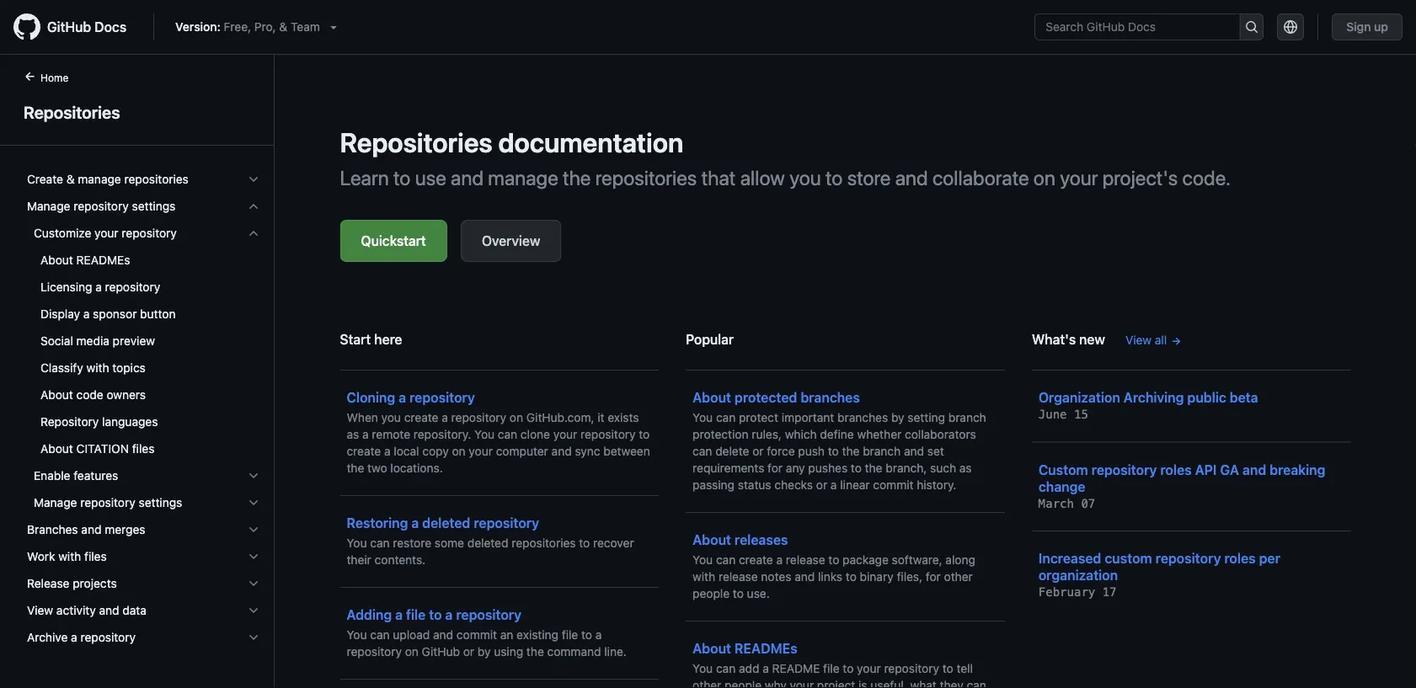 Task type: vqa. For each thing, say whether or not it's contained in the screenshot.
Security & analysis link
no



Task type: describe. For each thing, give the bounding box(es) containing it.
17
[[1103, 586, 1117, 600]]

recover
[[593, 536, 634, 550]]

preview
[[113, 334, 155, 348]]

display a sponsor button
[[40, 307, 176, 321]]

custom repository roles api ga and breaking change march 07
[[1039, 462, 1326, 511]]

and inside the adding a file to a repository you can upload and commit an existing file to a repository on github or by using the command line.
[[433, 628, 453, 642]]

to down define
[[828, 445, 839, 458]]

about for about protected branches you can protect important branches by setting branch protection rules, which define whether collaborators can delete or force push to the branch and set requirements for any pushes to the branch, such as passing status checks or a linear commit history.
[[693, 390, 731, 406]]

about for about readmes
[[40, 253, 73, 267]]

repositories element
[[0, 68, 275, 687]]

tell
[[957, 662, 973, 676]]

0 horizontal spatial release
[[719, 570, 758, 584]]

and inside the about releases you can create a release to package software, along with release notes and links to binary files, for other people to use.
[[795, 570, 815, 584]]

to up command
[[582, 628, 592, 642]]

what's new
[[1032, 332, 1106, 348]]

a up display a sponsor button
[[96, 280, 102, 294]]

archiving
[[1124, 390, 1184, 406]]

sc 9kayk9 0 image for 'create & manage repositories' dropdown button
[[247, 173, 260, 186]]

and inside cloning a repository when you create a repository on github.com, it exists as a remote repository. you can clone your repository to create a local copy on your computer and sync between the two locations.
[[552, 445, 572, 458]]

with for classify
[[86, 361, 109, 375]]

to left store
[[826, 166, 843, 190]]

team
[[291, 20, 320, 34]]

the down define
[[842, 445, 860, 458]]

the up linear
[[865, 461, 883, 475]]

release projects button
[[20, 571, 267, 597]]

home
[[40, 72, 69, 83]]

protected
[[735, 390, 797, 406]]

why
[[765, 679, 787, 688]]

1 vertical spatial deleted
[[468, 536, 509, 550]]

project
[[817, 679, 856, 688]]

a down remote
[[384, 445, 391, 458]]

package
[[843, 553, 889, 567]]

to inside cloning a repository when you create a repository on github.com, it exists as a remote repository. you can clone your repository to create a local copy on your computer and sync between the two locations.
[[639, 428, 650, 442]]

protection
[[693, 428, 749, 442]]

release
[[27, 577, 70, 591]]

copy
[[422, 445, 449, 458]]

a up command
[[596, 628, 602, 642]]

cloning
[[347, 390, 395, 406]]

activity
[[56, 604, 96, 618]]

a down when
[[362, 428, 369, 442]]

work with files button
[[20, 544, 267, 571]]

sc 9kayk9 0 image for merges
[[247, 523, 260, 537]]

settings for fourth sc 9kayk9 0 image from the top of the the "repositories" element
[[139, 496, 182, 510]]

your left computer
[[469, 445, 493, 458]]

0 horizontal spatial file
[[406, 607, 426, 623]]

07
[[1082, 497, 1096, 511]]

or for repository
[[463, 645, 474, 659]]

create & manage repositories button
[[20, 166, 267, 193]]

command
[[547, 645, 601, 659]]

about for about citation files
[[40, 442, 73, 456]]

clone
[[521, 428, 550, 442]]

roles inside increased custom repository roles per organization february 17
[[1225, 551, 1256, 567]]

store
[[847, 166, 891, 190]]

a up upload
[[395, 607, 403, 623]]

release projects
[[27, 577, 117, 591]]

merges
[[105, 523, 145, 537]]

the inside cloning a repository when you create a repository on github.com, it exists as a remote repository. you can clone your repository to create a local copy on your computer and sync between the two locations.
[[347, 461, 364, 475]]

sc 9kayk9 0 image for repository
[[247, 227, 260, 240]]

archive a repository button
[[20, 624, 267, 651]]

here
[[374, 332, 402, 348]]

a inside dropdown button
[[71, 631, 77, 645]]

can inside cloning a repository when you create a repository on github.com, it exists as a remote repository. you can clone your repository to create a local copy on your computer and sync between the two locations.
[[498, 428, 518, 442]]

collaborate
[[933, 166, 1029, 190]]

passing
[[693, 478, 735, 492]]

to up "links"
[[829, 553, 840, 567]]

triangle down image
[[327, 20, 340, 34]]

about protected branches you can protect important branches by setting branch protection rules, which define whether collaborators can delete or force push to the branch and set requirements for any pushes to the branch, such as passing status checks or a linear commit history.
[[693, 390, 987, 492]]

sc 9kayk9 0 image for files
[[247, 550, 260, 564]]

work
[[27, 550, 55, 564]]

version: free, pro, & team
[[175, 20, 320, 34]]

data
[[122, 604, 146, 618]]

and inside custom repository roles api ga and breaking change march 07
[[1243, 462, 1267, 478]]

social
[[40, 334, 73, 348]]

protect
[[739, 411, 779, 425]]

project's
[[1103, 166, 1178, 190]]

enable
[[34, 469, 70, 483]]

licensing a repository
[[40, 280, 160, 294]]

4 sc 9kayk9 0 image from the top
[[247, 496, 260, 510]]

they
[[940, 679, 964, 688]]

view all
[[1126, 333, 1167, 347]]

you inside cloning a repository when you create a repository on github.com, it exists as a remote repository. you can clone your repository to create a local copy on your computer and sync between the two locations.
[[475, 428, 495, 442]]

topics
[[112, 361, 146, 375]]

a right cloning
[[399, 390, 406, 406]]

0 horizontal spatial github
[[47, 19, 91, 35]]

1 vertical spatial branches
[[838, 411, 888, 425]]

and left merges
[[81, 523, 102, 537]]

a down some
[[445, 607, 453, 623]]

1 horizontal spatial release
[[786, 553, 826, 567]]

computer
[[496, 445, 548, 458]]

to up upload
[[429, 607, 442, 623]]

between
[[604, 445, 650, 458]]

your inside customize your repository dropdown button
[[94, 226, 119, 240]]

a inside the about releases you can create a release to package software, along with release notes and links to binary files, for other people to use.
[[777, 553, 783, 567]]

sc 9kayk9 0 image for enable features dropdown button
[[247, 469, 260, 483]]

define
[[820, 428, 854, 442]]

features
[[74, 469, 118, 483]]

sc 9kayk9 0 image for archive a repository dropdown button
[[247, 631, 260, 645]]

what
[[911, 679, 937, 688]]

all
[[1155, 333, 1167, 347]]

for inside the about releases you can create a release to package software, along with release notes and links to binary files, for other people to use.
[[926, 570, 941, 584]]

along
[[946, 553, 976, 567]]

enable features button
[[20, 463, 267, 490]]

repository languages
[[40, 415, 158, 429]]

push
[[798, 445, 825, 458]]

repositories link
[[20, 99, 254, 125]]

such
[[930, 461, 957, 475]]

create & manage repositories
[[27, 172, 189, 186]]

manage repository settings for second manage repository settings dropdown button
[[34, 496, 182, 510]]

change
[[1039, 479, 1086, 495]]

social media preview link
[[20, 328, 267, 355]]

manage repository settings element for manage
[[13, 193, 274, 517]]

on right copy
[[452, 445, 466, 458]]

to inside restoring a deleted repository you can restore some deleted repositories to recover their contents.
[[579, 536, 590, 550]]

you inside the adding a file to a repository you can upload and commit an existing file to a repository on github or by using the command line.
[[347, 628, 367, 642]]

readmes for about readmes you can add a readme file to your repository to tell other people why your project is useful, what they ca
[[735, 641, 798, 657]]

linear
[[840, 478, 870, 492]]

you inside cloning a repository when you create a repository on github.com, it exists as a remote repository. you can clone your repository to create a local copy on your computer and sync between the two locations.
[[381, 411, 401, 425]]

branches
[[27, 523, 78, 537]]

github docs
[[47, 19, 126, 35]]

display
[[40, 307, 80, 321]]

june 15 element
[[1039, 408, 1089, 422]]

by inside the adding a file to a repository you can upload and commit an existing file to a repository on github or by using the command line.
[[478, 645, 491, 659]]

restore
[[393, 536, 432, 550]]

and right store
[[895, 166, 928, 190]]

classify with topics link
[[20, 355, 267, 382]]

and inside about protected branches you can protect important branches by setting branch protection rules, which define whether collaborators can delete or force push to the branch and set requirements for any pushes to the branch, such as passing status checks or a linear commit history.
[[904, 445, 924, 458]]

customize your repository element containing customize your repository
[[13, 220, 274, 463]]

line.
[[604, 645, 627, 659]]

on up clone
[[510, 411, 523, 425]]

your up is
[[857, 662, 881, 676]]

about readmes you can add a readme file to your repository to tell other people why your project is useful, what they ca
[[693, 641, 987, 688]]

to up they
[[943, 662, 954, 676]]

requirements
[[693, 461, 765, 475]]

15
[[1074, 408, 1089, 422]]

up
[[1375, 20, 1389, 34]]

manage for 2nd sc 9kayk9 0 image from the top
[[27, 199, 70, 213]]

settings for 2nd sc 9kayk9 0 image from the top
[[132, 199, 176, 213]]

github docs link
[[13, 13, 140, 40]]

github inside the adding a file to a repository you can upload and commit an existing file to a repository on github or by using the command line.
[[422, 645, 460, 659]]

restoring a deleted repository you can restore some deleted repositories to recover their contents.
[[347, 515, 634, 567]]

set
[[928, 445, 944, 458]]

you inside about protected branches you can protect important branches by setting branch protection rules, which define whether collaborators can delete or force push to the branch and set requirements for any pushes to the branch, such as passing status checks or a linear commit history.
[[693, 411, 713, 425]]

1 horizontal spatial &
[[279, 20, 288, 34]]

restoring
[[347, 515, 408, 531]]

Search GitHub Docs search field
[[1036, 14, 1240, 40]]

your down readme
[[790, 679, 814, 688]]

classify
[[40, 361, 83, 375]]

1 vertical spatial or
[[816, 478, 828, 492]]

file inside about readmes you can add a readme file to your repository to tell other people why your project is useful, what they ca
[[823, 662, 840, 676]]

branches and merges button
[[20, 517, 267, 544]]



Task type: locate. For each thing, give the bounding box(es) containing it.
sc 9kayk9 0 image inside work with files dropdown button
[[247, 550, 260, 564]]

repositories down documentation
[[596, 166, 697, 190]]

0 horizontal spatial repositories
[[24, 102, 120, 122]]

for inside about protected branches you can protect important branches by setting branch protection rules, which define whether collaborators can delete or force push to the branch and set requirements for any pushes to the branch, such as passing status checks or a linear commit history.
[[768, 461, 783, 475]]

code
[[76, 388, 103, 402]]

that
[[702, 166, 736, 190]]

6 sc 9kayk9 0 image from the top
[[247, 631, 260, 645]]

and up branch,
[[904, 445, 924, 458]]

you right allow
[[790, 166, 821, 190]]

file up upload
[[406, 607, 426, 623]]

can down restoring
[[370, 536, 390, 550]]

repositories
[[596, 166, 697, 190], [124, 172, 189, 186], [512, 536, 576, 550]]

1 horizontal spatial repositories
[[340, 126, 493, 158]]

repositories down home link
[[24, 102, 120, 122]]

as right such
[[960, 461, 972, 475]]

other left why
[[693, 679, 722, 688]]

a right add
[[763, 662, 769, 676]]

1 horizontal spatial file
[[562, 628, 578, 642]]

manage for fourth sc 9kayk9 0 image from the top of the the "repositories" element
[[34, 496, 77, 510]]

0 horizontal spatial readmes
[[76, 253, 130, 267]]

release up use.
[[719, 570, 758, 584]]

deleted up some
[[422, 515, 471, 531]]

commit inside the adding a file to a repository you can upload and commit an existing file to a repository on github or by using the command line.
[[457, 628, 497, 642]]

0 vertical spatial release
[[786, 553, 826, 567]]

repository inside about readmes you can add a readme file to your repository to tell other people why your project is useful, what they ca
[[884, 662, 940, 676]]

new
[[1080, 332, 1106, 348]]

0 vertical spatial view
[[1126, 333, 1152, 347]]

0 horizontal spatial roles
[[1161, 462, 1192, 478]]

5 sc 9kayk9 0 image from the top
[[247, 604, 260, 618]]

on inside the adding a file to a repository you can upload and commit an existing file to a repository on github or by using the command line.
[[405, 645, 419, 659]]

repository inside increased custom repository roles per organization february 17
[[1156, 551, 1221, 567]]

files for work with files
[[84, 550, 107, 564]]

add
[[739, 662, 760, 676]]

2 vertical spatial create
[[739, 553, 773, 567]]

view all link
[[1126, 332, 1182, 349]]

people down add
[[725, 679, 762, 688]]

1 vertical spatial by
[[478, 645, 491, 659]]

1 horizontal spatial other
[[944, 570, 973, 584]]

a up "restore"
[[412, 515, 419, 531]]

0 vertical spatial deleted
[[422, 515, 471, 531]]

readmes down customize your repository
[[76, 253, 130, 267]]

1 vertical spatial manage
[[34, 496, 77, 510]]

github left docs
[[47, 19, 91, 35]]

organization
[[1039, 568, 1118, 584]]

0 vertical spatial commit
[[873, 478, 914, 492]]

1 horizontal spatial or
[[753, 445, 764, 458]]

0 vertical spatial files
[[132, 442, 155, 456]]

with inside dropdown button
[[58, 550, 81, 564]]

on right the 'collaborate'
[[1034, 166, 1056, 190]]

1 manage repository settings button from the top
[[20, 193, 267, 220]]

use.
[[747, 587, 770, 601]]

1 vertical spatial readmes
[[735, 641, 798, 657]]

a down pushes
[[831, 478, 837, 492]]

can inside the adding a file to a repository you can upload and commit an existing file to a repository on github or by using the command line.
[[370, 628, 390, 642]]

can left add
[[716, 662, 736, 676]]

2 sc 9kayk9 0 image from the top
[[247, 523, 260, 537]]

sc 9kayk9 0 image inside enable features dropdown button
[[247, 469, 260, 483]]

1 vertical spatial manage repository settings
[[34, 496, 182, 510]]

1 sc 9kayk9 0 image from the top
[[247, 173, 260, 186]]

& inside dropdown button
[[66, 172, 75, 186]]

sc 9kayk9 0 image inside release projects dropdown button
[[247, 577, 260, 591]]

customize your repository element containing about readmes
[[13, 247, 274, 463]]

1 horizontal spatial view
[[1126, 333, 1152, 347]]

repositories
[[24, 102, 120, 122], [340, 126, 493, 158]]

view for view all
[[1126, 333, 1152, 347]]

roles left per
[[1225, 551, 1256, 567]]

overview
[[482, 233, 540, 249]]

customize your repository
[[34, 226, 177, 240]]

links
[[818, 570, 843, 584]]

about releases you can create a release to package software, along with release notes and links to binary files, for other people to use.
[[693, 532, 976, 601]]

customize
[[34, 226, 91, 240]]

0 horizontal spatial for
[[768, 461, 783, 475]]

branch
[[949, 411, 987, 425], [863, 445, 901, 458]]

0 horizontal spatial with
[[58, 550, 81, 564]]

a right archive
[[71, 631, 77, 645]]

to right "links"
[[846, 570, 857, 584]]

manage repository settings element for settings
[[13, 220, 274, 517]]

2 horizontal spatial create
[[739, 553, 773, 567]]

1 vertical spatial branch
[[863, 445, 901, 458]]

rules,
[[752, 428, 782, 442]]

you down passing on the bottom
[[693, 553, 713, 567]]

with up 'release projects'
[[58, 550, 81, 564]]

1 vertical spatial create
[[347, 445, 381, 458]]

is
[[859, 679, 868, 688]]

3 sc 9kayk9 0 image from the top
[[247, 550, 260, 564]]

can down protection
[[693, 445, 712, 458]]

existing
[[517, 628, 559, 642]]

1 horizontal spatial roles
[[1225, 551, 1256, 567]]

or
[[753, 445, 764, 458], [816, 478, 828, 492], [463, 645, 474, 659]]

1 horizontal spatial github
[[422, 645, 460, 659]]

ga
[[1221, 462, 1240, 478]]

manage up 'branches'
[[34, 496, 77, 510]]

1 vertical spatial you
[[381, 411, 401, 425]]

other inside about readmes you can add a readme file to your repository to tell other people why your project is useful, what they ca
[[693, 679, 722, 688]]

can down adding
[[370, 628, 390, 642]]

the down existing
[[527, 645, 544, 659]]

0 horizontal spatial repositories
[[124, 172, 189, 186]]

1 horizontal spatial with
[[86, 361, 109, 375]]

can up protection
[[716, 411, 736, 425]]

create down releases
[[739, 553, 773, 567]]

about inside about readmes you can add a readme file to your repository to tell other people why your project is useful, what they ca
[[693, 641, 731, 657]]

you inside the about releases you can create a release to package software, along with release notes and links to binary files, for other people to use.
[[693, 553, 713, 567]]

and left data
[[99, 604, 119, 618]]

files up projects
[[84, 550, 107, 564]]

3 sc 9kayk9 0 image from the top
[[247, 469, 260, 483]]

repositories inside repositories documentation learn to use and manage the repositories that allow you to store and collaborate on your project's code.
[[340, 126, 493, 158]]

0 horizontal spatial other
[[693, 679, 722, 688]]

file up command
[[562, 628, 578, 642]]

0 vertical spatial with
[[86, 361, 109, 375]]

1 vertical spatial files
[[84, 550, 107, 564]]

the inside repositories documentation learn to use and manage the repositories that allow you to store and collaborate on your project's code.
[[563, 166, 591, 190]]

repositories for repositories
[[24, 102, 120, 122]]

increased custom repository roles per organization february 17
[[1039, 551, 1281, 600]]

by up the whether on the right
[[892, 411, 905, 425]]

a inside about readmes you can add a readme file to your repository to tell other people why your project is useful, what they ca
[[763, 662, 769, 676]]

manage inside dropdown button
[[78, 172, 121, 186]]

organization
[[1039, 390, 1121, 406]]

1 vertical spatial settings
[[139, 496, 182, 510]]

history.
[[917, 478, 957, 492]]

search image
[[1245, 20, 1259, 34]]

0 horizontal spatial or
[[463, 645, 474, 659]]

a up notes
[[777, 553, 783, 567]]

1 horizontal spatial manage
[[488, 166, 558, 190]]

setting
[[908, 411, 946, 425]]

you up their
[[347, 536, 367, 550]]

view up archive
[[27, 604, 53, 618]]

repository inside restoring a deleted repository you can restore some deleted repositories to recover their contents.
[[474, 515, 539, 531]]

1 manage repository settings element from the top
[[13, 193, 274, 517]]

sc 9kayk9 0 image
[[247, 173, 260, 186], [247, 200, 260, 213], [247, 469, 260, 483], [247, 496, 260, 510], [247, 604, 260, 618], [247, 631, 260, 645]]

button
[[140, 307, 176, 321]]

it
[[598, 411, 605, 425]]

1 customize your repository element from the top
[[13, 220, 274, 463]]

0 vertical spatial &
[[279, 20, 288, 34]]

branches up important
[[801, 390, 860, 406]]

repositories inside dropdown button
[[124, 172, 189, 186]]

june
[[1039, 408, 1067, 422]]

for down the force
[[768, 461, 783, 475]]

& right pro,
[[279, 20, 288, 34]]

1 horizontal spatial commit
[[873, 478, 914, 492]]

and right upload
[[433, 628, 453, 642]]

1 horizontal spatial readmes
[[735, 641, 798, 657]]

you
[[693, 411, 713, 425], [475, 428, 495, 442], [347, 536, 367, 550], [693, 553, 713, 567], [347, 628, 367, 642], [693, 662, 713, 676]]

with inside the about releases you can create a release to package software, along with release notes and links to binary files, for other people to use.
[[693, 570, 716, 584]]

manage repository settings button up merges
[[20, 490, 267, 517]]

github
[[47, 19, 91, 35], [422, 645, 460, 659]]

& right create
[[66, 172, 75, 186]]

create inside the about releases you can create a release to package software, along with release notes and links to binary files, for other people to use.
[[739, 553, 773, 567]]

a inside "link"
[[83, 307, 90, 321]]

citation
[[76, 442, 129, 456]]

beta
[[1230, 390, 1259, 406]]

1 horizontal spatial you
[[790, 166, 821, 190]]

manage repository settings up customize your repository
[[27, 199, 176, 213]]

as inside about protected branches you can protect important branches by setting branch protection rules, which define whether collaborators can delete or force push to the branch and set requirements for any pushes to the branch, such as passing status checks or a linear commit history.
[[960, 461, 972, 475]]

useful,
[[871, 679, 907, 688]]

2 horizontal spatial repositories
[[596, 166, 697, 190]]

0 vertical spatial branches
[[801, 390, 860, 406]]

a up 'repository.'
[[442, 411, 448, 425]]

as inside cloning a repository when you create a repository on github.com, it exists as a remote repository. you can clone your repository to create a local copy on your computer and sync between the two locations.
[[347, 428, 359, 442]]

about inside the about releases you can create a release to package software, along with release notes and links to binary files, for other people to use.
[[693, 532, 731, 548]]

a
[[96, 280, 102, 294], [83, 307, 90, 321], [399, 390, 406, 406], [442, 411, 448, 425], [362, 428, 369, 442], [384, 445, 391, 458], [831, 478, 837, 492], [412, 515, 419, 531], [777, 553, 783, 567], [395, 607, 403, 623], [445, 607, 453, 623], [596, 628, 602, 642], [71, 631, 77, 645], [763, 662, 769, 676]]

you inside restoring a deleted repository you can restore some deleted repositories to recover their contents.
[[347, 536, 367, 550]]

your left project's
[[1060, 166, 1098, 190]]

0 vertical spatial manage
[[27, 199, 70, 213]]

1 sc 9kayk9 0 image from the top
[[247, 227, 260, 240]]

commit inside about protected branches you can protect important branches by setting branch protection rules, which define whether collaborators can delete or force push to the branch and set requirements for any pushes to the branch, such as passing status checks or a linear commit history.
[[873, 478, 914, 492]]

the down documentation
[[563, 166, 591, 190]]

repositories for repositories documentation learn to use and manage the repositories that allow you to store and collaborate on your project's code.
[[340, 126, 493, 158]]

api
[[1196, 462, 1217, 478]]

collaborators
[[905, 428, 976, 442]]

with left notes
[[693, 570, 716, 584]]

0 vertical spatial github
[[47, 19, 91, 35]]

2 horizontal spatial with
[[693, 570, 716, 584]]

0 horizontal spatial create
[[347, 445, 381, 458]]

2 horizontal spatial or
[[816, 478, 828, 492]]

by inside about protected branches you can protect important branches by setting branch protection rules, which define whether collaborators can delete or force push to the branch and set requirements for any pushes to the branch, such as passing status checks or a linear commit history.
[[892, 411, 905, 425]]

view inside dropdown button
[[27, 604, 53, 618]]

1 vertical spatial as
[[960, 461, 972, 475]]

documentation
[[498, 126, 684, 158]]

you inside repositories documentation learn to use and manage the repositories that allow you to store and collaborate on your project's code.
[[790, 166, 821, 190]]

to left recover
[[579, 536, 590, 550]]

0 horizontal spatial files
[[84, 550, 107, 564]]

your down the github.com,
[[553, 428, 578, 442]]

sc 9kayk9 0 image for view activity and data dropdown button
[[247, 604, 260, 618]]

0 vertical spatial or
[[753, 445, 764, 458]]

files
[[132, 442, 155, 456], [84, 550, 107, 564]]

1 vertical spatial manage repository settings button
[[20, 490, 267, 517]]

commit down branch,
[[873, 478, 914, 492]]

files inside manage repository settings element
[[132, 442, 155, 456]]

0 vertical spatial create
[[404, 411, 439, 425]]

2 horizontal spatial file
[[823, 662, 840, 676]]

you down adding
[[347, 628, 367, 642]]

archive a repository
[[27, 631, 136, 645]]

4 sc 9kayk9 0 image from the top
[[247, 577, 260, 591]]

or inside the adding a file to a repository you can upload and commit an existing file to a repository on github or by using the command line.
[[463, 645, 474, 659]]

manage repository settings element containing customize your repository
[[13, 220, 274, 517]]

2 vertical spatial file
[[823, 662, 840, 676]]

about code owners
[[40, 388, 146, 402]]

manage down create
[[27, 199, 70, 213]]

0 vertical spatial manage repository settings button
[[20, 193, 267, 220]]

0 vertical spatial other
[[944, 570, 973, 584]]

1 horizontal spatial create
[[404, 411, 439, 425]]

0 vertical spatial settings
[[132, 199, 176, 213]]

0 horizontal spatial by
[[478, 645, 491, 659]]

view
[[1126, 333, 1152, 347], [27, 604, 53, 618]]

organization archiving public beta june 15
[[1039, 390, 1259, 422]]

repositories up use
[[340, 126, 493, 158]]

roles
[[1161, 462, 1192, 478], [1225, 551, 1256, 567]]

0 vertical spatial branch
[[949, 411, 987, 425]]

settings down enable features dropdown button
[[139, 496, 182, 510]]

1 horizontal spatial branch
[[949, 411, 987, 425]]

and left the sync
[[552, 445, 572, 458]]

can up computer
[[498, 428, 518, 442]]

2 manage repository settings element from the top
[[13, 220, 274, 517]]

manage repository settings down features
[[34, 496, 182, 510]]

1 vertical spatial roles
[[1225, 551, 1256, 567]]

can
[[716, 411, 736, 425], [498, 428, 518, 442], [693, 445, 712, 458], [370, 536, 390, 550], [716, 553, 736, 567], [370, 628, 390, 642], [716, 662, 736, 676]]

or down rules,
[[753, 445, 764, 458]]

0 vertical spatial you
[[790, 166, 821, 190]]

your
[[1060, 166, 1098, 190], [94, 226, 119, 240], [553, 428, 578, 442], [469, 445, 493, 458], [857, 662, 881, 676], [790, 679, 814, 688]]

view left the all
[[1126, 333, 1152, 347]]

you up protection
[[693, 411, 713, 425]]

0 vertical spatial repositories
[[24, 102, 120, 122]]

free,
[[224, 20, 251, 34]]

manage up the overview at the top
[[488, 166, 558, 190]]

version:
[[175, 20, 221, 34]]

the inside the adding a file to a repository you can upload and commit an existing file to a repository on github or by using the command line.
[[527, 645, 544, 659]]

quickstart link
[[340, 220, 447, 262]]

can inside about readmes you can add a readme file to your repository to tell other people why your project is useful, what they ca
[[716, 662, 736, 676]]

manage inside repositories documentation learn to use and manage the repositories that allow you to store and collaborate on your project's code.
[[488, 166, 558, 190]]

about citation files link
[[20, 436, 267, 463]]

1 horizontal spatial for
[[926, 570, 941, 584]]

a inside restoring a deleted repository you can restore some deleted repositories to recover their contents.
[[412, 515, 419, 531]]

the
[[563, 166, 591, 190], [842, 445, 860, 458], [347, 461, 364, 475], [865, 461, 883, 475], [527, 645, 544, 659]]

readmes inside about readmes you can add a readme file to your repository to tell other people why your project is useful, what they ca
[[735, 641, 798, 657]]

about inside 'link'
[[40, 388, 73, 402]]

software,
[[892, 553, 943, 567]]

about for about readmes you can add a readme file to your repository to tell other people why your project is useful, what they ca
[[693, 641, 731, 657]]

manage repository settings for first manage repository settings dropdown button from the top of the the "repositories" element
[[27, 199, 176, 213]]

release up "links"
[[786, 553, 826, 567]]

owners
[[107, 388, 146, 402]]

adding a file to a repository you can upload and commit an existing file to a repository on github or by using the command line.
[[347, 607, 627, 659]]

about readmes link
[[20, 247, 267, 274]]

0 horizontal spatial &
[[66, 172, 75, 186]]

can down releases
[[716, 553, 736, 567]]

create
[[404, 411, 439, 425], [347, 445, 381, 458], [739, 553, 773, 567]]

2 customize your repository element from the top
[[13, 247, 274, 463]]

about for about code owners
[[40, 388, 73, 402]]

february 17 element
[[1039, 586, 1117, 600]]

None search field
[[1035, 13, 1264, 40]]

2 vertical spatial with
[[693, 570, 716, 584]]

can inside the about releases you can create a release to package software, along with release notes and links to binary files, for other people to use.
[[716, 553, 736, 567]]

you up remote
[[381, 411, 401, 425]]

repositories up customize your repository dropdown button
[[124, 172, 189, 186]]

0 vertical spatial roles
[[1161, 462, 1192, 478]]

0 horizontal spatial as
[[347, 428, 359, 442]]

projects
[[73, 577, 117, 591]]

file
[[406, 607, 426, 623], [562, 628, 578, 642], [823, 662, 840, 676]]

customize your repository button
[[20, 220, 267, 247]]

2 manage repository settings button from the top
[[20, 490, 267, 517]]

1 vertical spatial release
[[719, 570, 758, 584]]

0 vertical spatial manage repository settings
[[27, 199, 176, 213]]

to up project
[[843, 662, 854, 676]]

files inside dropdown button
[[84, 550, 107, 564]]

readmes inside "link"
[[76, 253, 130, 267]]

to up between
[[639, 428, 650, 442]]

0 horizontal spatial manage
[[78, 172, 121, 186]]

can inside restoring a deleted repository you can restore some deleted repositories to recover their contents.
[[370, 536, 390, 550]]

1 horizontal spatial by
[[892, 411, 905, 425]]

manage
[[27, 199, 70, 213], [34, 496, 77, 510]]

0 vertical spatial for
[[768, 461, 783, 475]]

create up 'repository.'
[[404, 411, 439, 425]]

2 vertical spatial or
[[463, 645, 474, 659]]

1 horizontal spatial as
[[960, 461, 972, 475]]

1 horizontal spatial files
[[132, 442, 155, 456]]

notes
[[761, 570, 792, 584]]

0 vertical spatial file
[[406, 607, 426, 623]]

cloning a repository when you create a repository on github.com, it exists as a remote repository. you can clone your repository to create a local copy on your computer and sync between the two locations.
[[347, 390, 650, 475]]

manage up customize your repository
[[78, 172, 121, 186]]

march 07 element
[[1039, 497, 1096, 511]]

and right use
[[451, 166, 484, 190]]

repository inside custom repository roles api ga and breaking change march 07
[[1092, 462, 1157, 478]]

popular
[[686, 332, 734, 348]]

delete
[[716, 445, 750, 458]]

sc 9kayk9 0 image inside branches and merges dropdown button
[[247, 523, 260, 537]]

your inside repositories documentation learn to use and manage the repositories that allow you to store and collaborate on your project's code.
[[1060, 166, 1098, 190]]

what's
[[1032, 332, 1076, 348]]

start
[[340, 332, 371, 348]]

0 horizontal spatial view
[[27, 604, 53, 618]]

1 vertical spatial other
[[693, 679, 722, 688]]

repositories inside repositories documentation learn to use and manage the repositories that allow you to store and collaborate on your project's code.
[[596, 166, 697, 190]]

manage repository settings button down "create & manage repositories"
[[20, 193, 267, 220]]

sc 9kayk9 0 image
[[247, 227, 260, 240], [247, 523, 260, 537], [247, 550, 260, 564], [247, 577, 260, 591]]

customize your repository element
[[13, 220, 274, 463], [13, 247, 274, 463]]

1 vertical spatial for
[[926, 570, 941, 584]]

1 vertical spatial people
[[725, 679, 762, 688]]

sc 9kayk9 0 image inside archive a repository dropdown button
[[247, 631, 260, 645]]

people
[[693, 587, 730, 601], [725, 679, 762, 688]]

select language: current language is english image
[[1284, 20, 1298, 34]]

you inside about readmes you can add a readme file to your repository to tell other people why your project is useful, what they ca
[[693, 662, 713, 676]]

view for view activity and data
[[27, 604, 53, 618]]

about for about releases you can create a release to package software, along with release notes and links to binary files, for other people to use.
[[693, 532, 731, 548]]

a inside about protected branches you can protect important branches by setting branch protection rules, which define whether collaborators can delete or force push to the branch and set requirements for any pushes to the branch, such as passing status checks or a linear commit history.
[[831, 478, 837, 492]]

settings down 'create & manage repositories' dropdown button
[[132, 199, 176, 213]]

0 vertical spatial as
[[347, 428, 359, 442]]

sc 9kayk9 0 image inside 'create & manage repositories' dropdown button
[[247, 173, 260, 186]]

1 vertical spatial with
[[58, 550, 81, 564]]

to
[[394, 166, 411, 190], [826, 166, 843, 190], [639, 428, 650, 442], [828, 445, 839, 458], [851, 461, 862, 475], [579, 536, 590, 550], [829, 553, 840, 567], [846, 570, 857, 584], [733, 587, 744, 601], [429, 607, 442, 623], [582, 628, 592, 642], [843, 662, 854, 676], [943, 662, 954, 676]]

to left use
[[394, 166, 411, 190]]

on down upload
[[405, 645, 419, 659]]

or for protect
[[753, 445, 764, 458]]

people inside the about releases you can create a release to package software, along with release notes and links to binary files, for other people to use.
[[693, 587, 730, 601]]

contents.
[[375, 553, 426, 567]]

adding
[[347, 607, 392, 623]]

files for about citation files
[[132, 442, 155, 456]]

march
[[1039, 497, 1074, 511]]

deleted right some
[[468, 536, 509, 550]]

about inside about protected branches you can protect important branches by setting branch protection rules, which define whether collaborators can delete or force push to the branch and set requirements for any pushes to the branch, such as passing status checks or a linear commit history.
[[693, 390, 731, 406]]

to up linear
[[851, 461, 862, 475]]

docs
[[95, 19, 126, 35]]

1 vertical spatial &
[[66, 172, 75, 186]]

you left add
[[693, 662, 713, 676]]

as down when
[[347, 428, 359, 442]]

commit left an
[[457, 628, 497, 642]]

sc 9kayk9 0 image inside customize your repository dropdown button
[[247, 227, 260, 240]]

0 horizontal spatial you
[[381, 411, 401, 425]]

other inside the about releases you can create a release to package software, along with release notes and links to binary files, for other people to use.
[[944, 570, 973, 584]]

readmes for about readmes
[[76, 253, 130, 267]]

to left use.
[[733, 587, 744, 601]]

about inside "link"
[[40, 253, 73, 267]]

1 vertical spatial repositories
[[340, 126, 493, 158]]

sign up link
[[1333, 13, 1403, 40]]

1 horizontal spatial repositories
[[512, 536, 576, 550]]

0 vertical spatial readmes
[[76, 253, 130, 267]]

or down pushes
[[816, 478, 828, 492]]

sc 9kayk9 0 image inside view activity and data dropdown button
[[247, 604, 260, 618]]

on inside repositories documentation learn to use and manage the repositories that allow you to store and collaborate on your project's code.
[[1034, 166, 1056, 190]]

1 vertical spatial view
[[27, 604, 53, 618]]

your up about readmes
[[94, 226, 119, 240]]

manage
[[488, 166, 558, 190], [78, 172, 121, 186]]

as
[[347, 428, 359, 442], [960, 461, 972, 475]]

2 sc 9kayk9 0 image from the top
[[247, 200, 260, 213]]

people inside about readmes you can add a readme file to your repository to tell other people why your project is useful, what they ca
[[725, 679, 762, 688]]

manage repository settings element containing manage repository settings
[[13, 193, 274, 517]]

manage repository settings element
[[13, 193, 274, 517], [13, 220, 274, 517]]

binary
[[860, 570, 894, 584]]

github.com,
[[527, 411, 595, 425]]

branches
[[801, 390, 860, 406], [838, 411, 888, 425]]

using
[[494, 645, 523, 659]]

1 vertical spatial commit
[[457, 628, 497, 642]]

by left using
[[478, 645, 491, 659]]

0 vertical spatial by
[[892, 411, 905, 425]]

roles inside custom repository roles api ga and breaking change march 07
[[1161, 462, 1192, 478]]

about code owners link
[[20, 382, 267, 409]]

repositories inside restoring a deleted repository you can restore some deleted repositories to recover their contents.
[[512, 536, 576, 550]]

you right 'repository.'
[[475, 428, 495, 442]]

create up two
[[347, 445, 381, 458]]

a right display
[[83, 307, 90, 321]]

classify with topics
[[40, 361, 146, 375]]

0 horizontal spatial branch
[[863, 445, 901, 458]]

local
[[394, 445, 419, 458]]

0 horizontal spatial commit
[[457, 628, 497, 642]]

and left "links"
[[795, 570, 815, 584]]

custom
[[1039, 462, 1089, 478]]

with for work
[[58, 550, 81, 564]]



